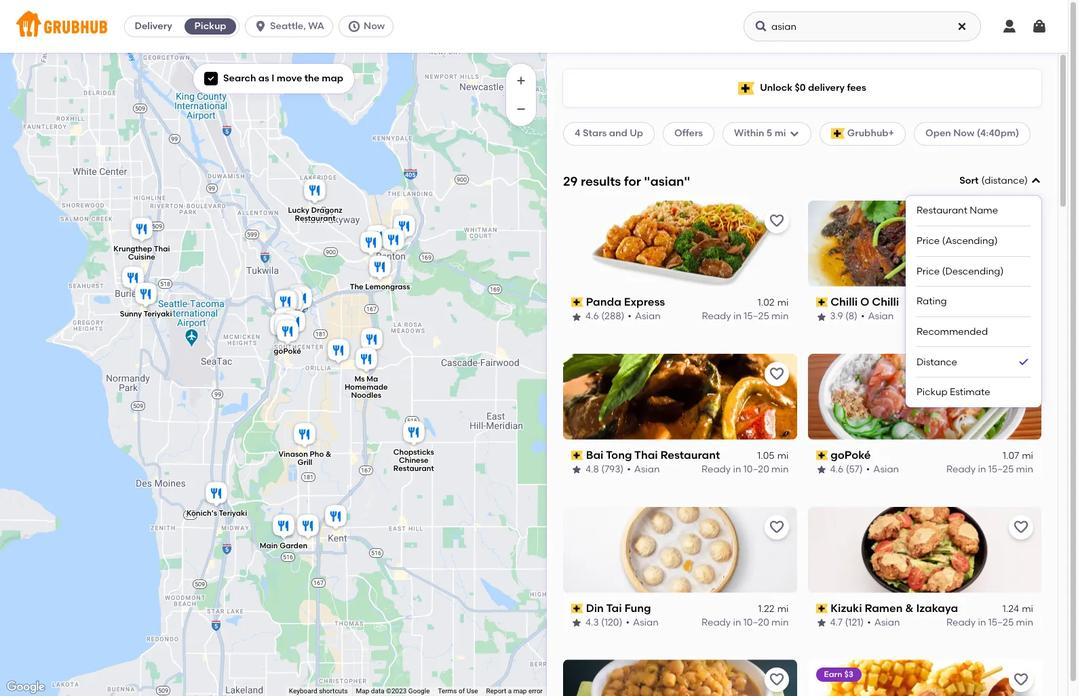 Task type: describe. For each thing, give the bounding box(es) containing it.
delivery
[[135, 20, 172, 32]]

• asian for tai
[[626, 618, 659, 629]]

pickup button
[[182, 16, 239, 37]]

star icon image for express
[[571, 312, 582, 323]]

the
[[350, 283, 364, 291]]

cuisine
[[128, 253, 155, 261]]

4.8
[[586, 464, 599, 476]]

asian right (57)
[[874, 464, 899, 476]]

1 vertical spatial save this restaurant image
[[1013, 673, 1030, 689]]

• for tai
[[626, 618, 630, 629]]

in for express
[[734, 311, 742, 323]]

earn
[[824, 671, 843, 680]]

restaurant inside ms ma homemade noodles chopsticks chinese restaurant
[[394, 465, 434, 473]]

chinese
[[399, 456, 429, 465]]

(793)
[[601, 464, 624, 476]]

konich's
[[187, 509, 217, 518]]

4.7
[[830, 618, 843, 629]]

stars
[[583, 128, 607, 139]]

keyboard
[[289, 688, 317, 696]]

1.24 mi
[[1003, 604, 1034, 615]]

& for ramen
[[905, 602, 914, 615]]

10–20 for din tai fung
[[744, 618, 769, 629]]

4.6 for panda express
[[586, 311, 599, 323]]

mi right 1.07
[[1022, 451, 1034, 462]]

mi for tai
[[777, 604, 789, 615]]

lemongrass
[[365, 283, 410, 291]]

shortcuts
[[319, 688, 348, 696]]

save this restaurant button for 4.7 (121)
[[1009, 515, 1034, 540]]

• asian down 'o'
[[861, 311, 894, 323]]

29
[[563, 173, 578, 189]]

sushi omiya image
[[288, 285, 315, 315]]

price for price (descending)
[[917, 266, 940, 277]]

o
[[861, 296, 870, 309]]

move
[[277, 73, 302, 84]]

search as i move the map
[[223, 73, 343, 84]]

seattle, wa
[[270, 20, 324, 32]]

chopsticks chinese restaurant image
[[400, 419, 428, 449]]

open now (4:40pm)
[[926, 128, 1020, 139]]

svg image right 5
[[789, 129, 800, 139]]

asian for ramen
[[875, 618, 900, 629]]

the lemongrass image
[[366, 253, 394, 283]]

panda
[[586, 296, 622, 309]]

min down 1.07 mi
[[1016, 464, 1034, 476]]

search
[[223, 73, 256, 84]]

teriyaki for konich's teriyaki
[[219, 509, 247, 518]]

1.02 mi
[[758, 297, 789, 309]]

svg image inside the seattle, wa button
[[254, 20, 267, 33]]

$0
[[795, 82, 806, 94]]

asian for express
[[635, 311, 661, 323]]

tai
[[606, 602, 622, 615]]

save this restaurant image inside button
[[769, 520, 785, 536]]

error
[[529, 688, 543, 696]]

15–25 for gopoké
[[989, 464, 1014, 476]]

min for tong
[[772, 464, 789, 476]]

i
[[272, 73, 274, 84]]

pickup for pickup estimate
[[917, 387, 948, 399]]

kizuki ramen & izakaya logo image
[[808, 507, 1042, 594]]

10–20 for bai tong thai restaurant
[[744, 464, 769, 476]]

4
[[575, 128, 581, 139]]

fees
[[847, 82, 867, 94]]

konich's teriyaki image
[[203, 480, 230, 510]]

google image
[[3, 679, 48, 697]]

map
[[356, 688, 369, 696]]

dragonz
[[311, 206, 342, 215]]

restaurant up price (ascending) at right top
[[917, 205, 968, 217]]

distance
[[985, 175, 1025, 187]]

svg image up unlock
[[755, 20, 768, 33]]

in for tai
[[733, 618, 741, 629]]

for
[[624, 173, 641, 189]]

(120)
[[601, 618, 623, 629]]

din tai fung  logo image
[[563, 507, 797, 594]]

terms
[[438, 688, 457, 696]]

• for ramen
[[867, 618, 871, 629]]

ready in 10–20 min for din tai fung
[[702, 618, 789, 629]]

4 stars and up
[[575, 128, 643, 139]]

(4:40pm)
[[977, 128, 1020, 139]]

mi for tong
[[777, 451, 789, 462]]

within 5 mi
[[734, 128, 786, 139]]

of
[[459, 688, 465, 696]]

ma
[[367, 375, 378, 384]]

min for ramen
[[1016, 618, 1034, 629]]

pho asia noodle house image
[[380, 226, 407, 256]]

now inside button
[[364, 20, 385, 32]]

ready in 20–30 min
[[944, 311, 1034, 323]]

ms
[[355, 375, 365, 384]]

svg image inside now button
[[347, 20, 361, 33]]

1.24
[[1003, 604, 1019, 615]]

din tai fung image
[[272, 288, 299, 318]]

unlock
[[760, 82, 793, 94]]

4.3 (120)
[[586, 618, 623, 629]]

ready for tai
[[702, 618, 731, 629]]

bai tong thai restaurant logo image
[[563, 354, 797, 440]]

arashi ramen image
[[267, 312, 295, 342]]

save this restaurant image for bai tong thai restaurant
[[769, 366, 785, 383]]

& for pho
[[326, 450, 331, 459]]

vinason
[[279, 450, 308, 459]]

ramen
[[865, 602, 903, 615]]

1 vertical spatial now
[[954, 128, 975, 139]]

price (ascending)
[[917, 235, 998, 247]]

teriyaki box image
[[358, 229, 385, 259]]

min right 20–30
[[1016, 311, 1034, 323]]

1.05
[[758, 451, 775, 462]]

ready in 15–25 min for gopoké
[[947, 464, 1034, 476]]

bai tong thai restaurant
[[586, 449, 720, 462]]

the
[[304, 73, 320, 84]]

star icon image for tong
[[571, 465, 582, 476]]

1.05 mi
[[758, 451, 789, 462]]

ohana kitchen image
[[119, 264, 147, 294]]

grubhub plus flag logo image for grubhub+
[[831, 129, 845, 139]]

izakaya
[[917, 602, 958, 615]]

happy at the bay teriyaki image
[[364, 223, 391, 253]]

use
[[467, 688, 478, 696]]

terms of use
[[438, 688, 478, 696]]

(ascending)
[[942, 235, 998, 247]]

1 chilli from the left
[[831, 296, 858, 309]]

restaurant inside lucky dragonz restaurant
[[295, 214, 336, 223]]

subscription pass image for panda express
[[571, 298, 583, 307]]

(57)
[[846, 464, 863, 476]]

star icon image left "4.6 (57)"
[[816, 465, 827, 476]]

save this restaurant button for 4.8 (793)
[[764, 362, 789, 387]]

ready for ramen
[[947, 618, 976, 629]]

enjoy teriyaki image
[[391, 213, 418, 243]]

report a map error link
[[486, 688, 543, 696]]

up
[[630, 128, 643, 139]]

ms ma homemade noodles chopsticks chinese restaurant
[[345, 375, 434, 473]]

(descending)
[[942, 266, 1004, 277]]

konich's teriyaki
[[187, 509, 247, 518]]

subscription pass image
[[571, 605, 583, 614]]

1 vertical spatial gopoké
[[831, 449, 871, 462]]

(121)
[[845, 618, 864, 629]]

4.6 for gopoké
[[830, 464, 844, 476]]

4.3
[[586, 618, 599, 629]]

bai tong thai restaurant image
[[272, 306, 299, 336]]

subscription pass image for kizuki ramen & izakaya
[[816, 605, 828, 614]]

save this restaurant button for 4.6 (57)
[[1009, 362, 1034, 387]]

3.9 (8)
[[830, 311, 858, 323]]

panda express image
[[272, 313, 299, 342]]

vinason pho & grill
[[279, 450, 331, 467]]

sunny teriyaki image
[[132, 281, 159, 310]]

restaurant name
[[917, 205, 998, 217]]

seattle, wa button
[[245, 16, 339, 37]]

• for tong
[[627, 464, 631, 476]]

mi for express
[[777, 297, 789, 309]]

din tai fung
[[586, 602, 651, 615]]

kizuki ramen & izakaya
[[831, 602, 958, 615]]

delivery button
[[125, 16, 182, 37]]

subscription pass image for chilli o chilli
[[816, 298, 828, 307]]

Search for food, convenience, alcohol... search field
[[744, 12, 981, 41]]

distance
[[917, 357, 958, 368]]

kizuki ramen & izakaya image
[[273, 288, 301, 318]]

grubhub+
[[847, 128, 894, 139]]

• asian for ramen
[[867, 618, 900, 629]]

report
[[486, 688, 506, 696]]

grubhub plus flag logo image for unlock $0 delivery fees
[[738, 82, 755, 95]]

1.22 mi
[[758, 604, 789, 615]]

triumph valley image
[[358, 326, 385, 356]]



Task type: vqa. For each thing, say whether or not it's contained in the screenshot.


Task type: locate. For each thing, give the bounding box(es) containing it.
15–25
[[744, 311, 769, 323], [989, 464, 1014, 476], [989, 618, 1014, 629]]

price left (ascending)
[[917, 235, 940, 247]]

0 vertical spatial 4.6
[[586, 311, 599, 323]]

panda express
[[586, 296, 665, 309]]

0 vertical spatial pickup
[[195, 20, 226, 32]]

4.6 (57)
[[830, 464, 863, 476]]

2 ready in 10–20 min from the top
[[702, 618, 789, 629]]

2 vertical spatial ready in 15–25 min
[[947, 618, 1034, 629]]

restaurant down bai tong thai restaurant logo
[[661, 449, 720, 462]]

mochinut logo image
[[808, 661, 1042, 697]]

15–25 down 1.02
[[744, 311, 769, 323]]

• down panda express
[[628, 311, 632, 323]]

ready in 15–25 min down 1.07
[[947, 464, 1034, 476]]

subscription pass image left bai
[[571, 451, 583, 461]]

check icon image
[[1017, 356, 1031, 369]]

0 horizontal spatial map
[[322, 73, 343, 84]]

subscription pass image
[[571, 298, 583, 307], [816, 298, 828, 307], [571, 451, 583, 461], [816, 451, 828, 461], [816, 605, 828, 614]]

0 vertical spatial grubhub plus flag logo image
[[738, 82, 755, 95]]

15–25 for panda express
[[744, 311, 769, 323]]

distance option
[[917, 348, 1031, 378]]

delivery
[[808, 82, 845, 94]]

list box
[[917, 196, 1031, 408]]

• asian
[[628, 311, 661, 323], [861, 311, 894, 323], [627, 464, 660, 476], [867, 464, 899, 476], [626, 618, 659, 629], [867, 618, 900, 629]]

list box containing restaurant name
[[917, 196, 1031, 408]]

mochinut image
[[278, 287, 305, 317]]

1 vertical spatial thai
[[635, 449, 658, 462]]

ready in 15–25 min for panda express
[[702, 311, 789, 323]]

• asian down the fung
[[626, 618, 659, 629]]

earn $3
[[824, 671, 854, 680]]

• asian down express
[[628, 311, 661, 323]]

min for express
[[772, 311, 789, 323]]

• for express
[[628, 311, 632, 323]]

1 horizontal spatial grubhub plus flag logo image
[[831, 129, 845, 139]]

main garden
[[260, 542, 308, 551]]

4.6 (288)
[[586, 311, 625, 323]]

subscription pass image right 1.05 mi in the right bottom of the page
[[816, 451, 828, 461]]

ms ma homemade noodles image
[[353, 346, 380, 376]]

• right the (120)
[[626, 618, 630, 629]]

1 vertical spatial map
[[513, 688, 527, 696]]

2 10–20 from the top
[[744, 618, 769, 629]]

google
[[408, 688, 430, 696]]

1 horizontal spatial gopoké
[[831, 449, 871, 462]]

now right open
[[954, 128, 975, 139]]

kizuki
[[831, 602, 862, 615]]

save this restaurant button for 4.3 (120)
[[764, 515, 789, 540]]

save this restaurant image
[[769, 213, 785, 229], [1013, 213, 1030, 229], [769, 366, 785, 383], [1013, 366, 1030, 383], [1013, 520, 1030, 536], [769, 673, 785, 689]]

ready for express
[[702, 311, 731, 323]]

in for ramen
[[978, 618, 986, 629]]

svg image right the wa
[[347, 20, 361, 33]]

star icon image for ramen
[[816, 618, 827, 629]]

pickup for pickup
[[195, 20, 226, 32]]

kaurs kitchen seattle image
[[281, 308, 308, 338]]

1 horizontal spatial teriyaki
[[219, 509, 247, 518]]

10–20 down 1.22
[[744, 618, 769, 629]]

• right (121)
[[867, 618, 871, 629]]

subscription pass image inside chilli o chilli link
[[816, 298, 828, 307]]

None field
[[906, 174, 1042, 408]]

price for price (ascending)
[[917, 235, 940, 247]]

teriyaki for sunny teriyaki
[[144, 310, 172, 319]]

min down 1.24 mi
[[1016, 618, 1034, 629]]

10–20
[[744, 464, 769, 476], [744, 618, 769, 629]]

save this restaurant image for gopoké
[[1013, 366, 1030, 383]]

4.6 left (57)
[[830, 464, 844, 476]]

ready in 10–20 min down the 1.05
[[702, 464, 789, 476]]

ready in 15–25 min down 1.02
[[702, 311, 789, 323]]

• asian down the "bai tong thai restaurant"
[[627, 464, 660, 476]]

homemade
[[345, 383, 388, 392]]

0 horizontal spatial teriyaki
[[144, 310, 172, 319]]

1 price from the top
[[917, 235, 940, 247]]

(
[[982, 175, 985, 187]]

0 horizontal spatial grubhub plus flag logo image
[[738, 82, 755, 95]]

1 horizontal spatial map
[[513, 688, 527, 696]]

• right (57)
[[867, 464, 870, 476]]

din
[[586, 602, 604, 615]]

0 vertical spatial save this restaurant image
[[769, 520, 785, 536]]

mi right 1.24
[[1022, 604, 1034, 615]]

price up rating
[[917, 266, 940, 277]]

krungthep thai cuisine image
[[128, 215, 155, 245]]

within
[[734, 128, 765, 139]]

subscription pass image left chilli o chilli at the right top of the page
[[816, 298, 828, 307]]

mi right 1.22
[[777, 604, 789, 615]]

grill
[[298, 458, 312, 467]]

pickup down 'distance'
[[917, 387, 948, 399]]

thai right tong
[[635, 449, 658, 462]]

thai
[[154, 244, 170, 253], [635, 449, 658, 462]]

0 horizontal spatial gopoké
[[274, 347, 301, 356]]

chilli right 'o'
[[872, 296, 899, 309]]

5
[[767, 128, 772, 139]]

star icon image left 4.8
[[571, 465, 582, 476]]

0 horizontal spatial thai
[[154, 244, 170, 253]]

teriyaki right konich's
[[219, 509, 247, 518]]

lucky dragonz restaurant
[[288, 206, 342, 223]]

0 vertical spatial now
[[364, 20, 385, 32]]

min down 1.02 mi
[[772, 311, 789, 323]]

terms of use link
[[438, 688, 478, 696]]

• asian right (57)
[[867, 464, 899, 476]]

& inside vinason pho & grill
[[326, 450, 331, 459]]

svg image
[[1002, 18, 1018, 35], [1032, 18, 1048, 35], [254, 20, 267, 33], [957, 21, 968, 32], [207, 75, 215, 83]]

1 vertical spatial 15–25
[[989, 464, 1014, 476]]

results
[[581, 173, 621, 189]]

gopoké image
[[274, 318, 301, 348]]

1 horizontal spatial thai
[[635, 449, 658, 462]]

map region
[[0, 0, 643, 697]]

1 vertical spatial ready in 10–20 min
[[702, 618, 789, 629]]

gopoké inside the map region
[[274, 347, 301, 356]]

restaurant down lucky dragonz restaurant icon
[[295, 214, 336, 223]]

sort
[[960, 175, 979, 187]]

ready in 15–25 min down 1.24
[[947, 618, 1034, 629]]

mi right 1.02
[[777, 297, 789, 309]]

0 vertical spatial ready in 15–25 min
[[702, 311, 789, 323]]

thai right 'krungthep' at the top of page
[[154, 244, 170, 253]]

20–30
[[986, 311, 1014, 323]]

in for tong
[[733, 464, 741, 476]]

1 ready in 10–20 min from the top
[[702, 464, 789, 476]]

1 horizontal spatial chilli
[[872, 296, 899, 309]]

unlock $0 delivery fees
[[760, 82, 867, 94]]

1 vertical spatial 4.6
[[830, 464, 844, 476]]

mi right the 1.05
[[777, 451, 789, 462]]

(288)
[[601, 311, 625, 323]]

ready in 15–25 min for kizuki ramen & izakaya
[[947, 618, 1034, 629]]

1 vertical spatial teriyaki
[[219, 509, 247, 518]]

ready for tong
[[702, 464, 731, 476]]

subscription pass image for gopoké
[[816, 451, 828, 461]]

star icon image left 3.9
[[816, 312, 827, 323]]

15–25 down 1.24
[[989, 618, 1014, 629]]

seattle,
[[270, 20, 306, 32]]

4.6 down panda
[[586, 311, 599, 323]]

pickup estimate
[[917, 387, 991, 399]]

chilli up "3.9 (8)"
[[831, 296, 858, 309]]

express
[[624, 296, 665, 309]]

asian for tai
[[633, 618, 659, 629]]

asian for tong
[[634, 464, 660, 476]]

min down 1.05 mi in the right bottom of the page
[[772, 464, 789, 476]]

map right the
[[322, 73, 343, 84]]

0 vertical spatial price
[[917, 235, 940, 247]]

2 vertical spatial 15–25
[[989, 618, 1014, 629]]

save this restaurant image for kizuki ramen & izakaya
[[1013, 520, 1030, 536]]

save this restaurant image for panda express
[[769, 213, 785, 229]]

map
[[322, 73, 343, 84], [513, 688, 527, 696]]

$3
[[845, 671, 854, 680]]

mi for ramen
[[1022, 604, 1034, 615]]

0 horizontal spatial &
[[326, 450, 331, 459]]

save this restaurant image
[[769, 520, 785, 536], [1013, 673, 1030, 689]]

gopoké logo image
[[808, 354, 1042, 440]]

pickup inside button
[[195, 20, 226, 32]]

1 10–20 from the top
[[744, 464, 769, 476]]

restaurant
[[917, 205, 968, 217], [295, 214, 336, 223], [661, 449, 720, 462], [394, 465, 434, 473]]

a
[[508, 688, 512, 696]]

• asian down ramen
[[867, 618, 900, 629]]

0 vertical spatial map
[[322, 73, 343, 84]]

0 vertical spatial gopoké
[[274, 347, 301, 356]]

15–25 down 1.07
[[989, 464, 1014, 476]]

•
[[628, 311, 632, 323], [861, 311, 865, 323], [627, 464, 631, 476], [867, 464, 870, 476], [626, 618, 630, 629], [867, 618, 871, 629]]

©2023
[[386, 688, 407, 696]]

1 vertical spatial pickup
[[917, 387, 948, 399]]

wa
[[308, 20, 324, 32]]

sunny
[[120, 310, 142, 319]]

panda express logo image
[[563, 201, 797, 287]]

none field containing sort
[[906, 174, 1042, 408]]

kaurs kitchen seattle logo image
[[563, 661, 797, 697]]

mi right 5
[[775, 128, 786, 139]]

subscription pass image for bai tong thai restaurant
[[571, 451, 583, 461]]

0 horizontal spatial save this restaurant image
[[769, 520, 785, 536]]

ready in 15–25 min
[[702, 311, 789, 323], [947, 464, 1034, 476], [947, 618, 1034, 629]]

2 price from the top
[[917, 266, 940, 277]]

• asian for tong
[[627, 464, 660, 476]]

restaurant down chopsticks on the bottom of the page
[[394, 465, 434, 473]]

pickup right delivery button
[[195, 20, 226, 32]]

teriyaki time image
[[286, 283, 313, 313]]

asian down the fung
[[633, 618, 659, 629]]

1 horizontal spatial now
[[954, 128, 975, 139]]

• asian for express
[[628, 311, 661, 323]]

chilli o chilli image
[[271, 306, 299, 336]]

keyboard shortcuts button
[[289, 688, 348, 697]]

plus icon image
[[514, 74, 528, 88]]

min down 1.22 mi
[[772, 618, 789, 629]]

1 horizontal spatial save this restaurant image
[[1013, 673, 1030, 689]]

"asian"
[[644, 173, 690, 189]]

star icon image for tai
[[571, 618, 582, 629]]

vinason pho & grill image
[[291, 421, 318, 451]]

main garden image
[[270, 513, 297, 543]]

price (descending)
[[917, 266, 1004, 277]]

0 horizontal spatial chilli
[[831, 296, 858, 309]]

ready in 10–20 min down 1.22
[[702, 618, 789, 629]]

1.07 mi
[[1003, 451, 1034, 462]]

0 vertical spatial 15–25
[[744, 311, 769, 323]]

asian down 'o'
[[868, 311, 894, 323]]

thai inside krungthep thai cuisine
[[154, 244, 170, 253]]

gopoké
[[274, 347, 301, 356], [831, 449, 871, 462]]

svg image right )
[[1031, 176, 1042, 187]]

10–20 down the 1.05
[[744, 464, 769, 476]]

chilli o chilli link
[[816, 295, 1034, 310]]

sunny teriyaki
[[120, 310, 172, 319]]

asian down the "bai tong thai restaurant"
[[634, 464, 660, 476]]

15–25 for kizuki ramen & izakaya
[[989, 618, 1014, 629]]

grubhub plus flag logo image left unlock
[[738, 82, 755, 95]]

shibu ramen image
[[322, 503, 350, 533]]

3.9
[[830, 311, 843, 323]]

1 horizontal spatial 4.6
[[830, 464, 844, 476]]

1 horizontal spatial pickup
[[917, 387, 948, 399]]

subscription pass image left panda
[[571, 298, 583, 307]]

0 vertical spatial thai
[[154, 244, 170, 253]]

star icon image
[[571, 312, 582, 323], [816, 312, 827, 323], [571, 465, 582, 476], [816, 465, 827, 476], [571, 618, 582, 629], [816, 618, 827, 629]]

now
[[364, 20, 385, 32], [954, 128, 975, 139]]

1 horizontal spatial &
[[905, 602, 914, 615]]

subscription pass image left kizuki
[[816, 605, 828, 614]]

grubhub plus flag logo image left grubhub+
[[831, 129, 845, 139]]

minus icon image
[[514, 102, 528, 116]]

0 vertical spatial &
[[326, 450, 331, 459]]

ichi teriyaki image
[[295, 513, 322, 543]]

4.8 (793)
[[586, 464, 624, 476]]

tong
[[606, 449, 632, 462]]

• right (793)
[[627, 464, 631, 476]]

lucky dragonz restaurant image
[[301, 177, 328, 207]]

1.22
[[758, 604, 775, 615]]

star icon image left 4.7
[[816, 618, 827, 629]]

1 vertical spatial 10–20
[[744, 618, 769, 629]]

1.07
[[1003, 451, 1019, 462]]

min for tai
[[772, 618, 789, 629]]

0 horizontal spatial pickup
[[195, 20, 226, 32]]

0 vertical spatial teriyaki
[[144, 310, 172, 319]]

2 chilli from the left
[[872, 296, 899, 309]]

grubhub plus flag logo image
[[738, 82, 755, 95], [831, 129, 845, 139]]

report a map error
[[486, 688, 543, 696]]

& right the pho
[[326, 450, 331, 459]]

star icon image left 4.6 (288)
[[571, 312, 582, 323]]

1 vertical spatial price
[[917, 266, 940, 277]]

as
[[258, 73, 269, 84]]

asian down ramen
[[875, 618, 900, 629]]

save this restaurant button for 4.6 (288)
[[764, 209, 789, 233]]

0 vertical spatial ready in 10–20 min
[[702, 464, 789, 476]]

• right (8)
[[861, 311, 865, 323]]

estimate
[[950, 387, 991, 399]]

asian
[[635, 311, 661, 323], [868, 311, 894, 323], [634, 464, 660, 476], [874, 464, 899, 476], [633, 618, 659, 629], [875, 618, 900, 629]]

1 vertical spatial &
[[905, 602, 914, 615]]

save this restaurant button for 3.9 (8)
[[1009, 209, 1034, 233]]

0 horizontal spatial now
[[364, 20, 385, 32]]

offers
[[675, 128, 703, 139]]

0 horizontal spatial 4.6
[[586, 311, 599, 323]]

and
[[609, 128, 628, 139]]

now right the wa
[[364, 20, 385, 32]]

4.6
[[586, 311, 599, 323], [830, 464, 844, 476]]

(8)
[[846, 311, 858, 323]]

star icon image down subscription pass icon
[[571, 618, 582, 629]]

0 vertical spatial 10–20
[[744, 464, 769, 476]]

data
[[371, 688, 385, 696]]

main navigation navigation
[[0, 0, 1068, 53]]

gopoké up (57)
[[831, 449, 871, 462]]

now button
[[339, 16, 399, 37]]

list box inside field
[[917, 196, 1031, 408]]

& right ramen
[[905, 602, 914, 615]]

yummy kitchen image
[[325, 337, 352, 367]]

keyboard shortcuts
[[289, 688, 348, 696]]

asian down express
[[635, 311, 661, 323]]

svg image
[[347, 20, 361, 33], [755, 20, 768, 33], [789, 129, 800, 139], [1031, 176, 1042, 187]]

ready in 10–20 min for bai tong thai restaurant
[[702, 464, 789, 476]]

teriyaki right sunny
[[144, 310, 172, 319]]

1 vertical spatial ready in 15–25 min
[[947, 464, 1034, 476]]

price
[[917, 235, 940, 247], [917, 266, 940, 277]]

chilli o chilli logo image
[[808, 201, 1042, 287]]

gopoké down panda express "icon"
[[274, 347, 301, 356]]

1 vertical spatial grubhub plus flag logo image
[[831, 129, 845, 139]]

pho
[[310, 450, 324, 459]]

map right a
[[513, 688, 527, 696]]



